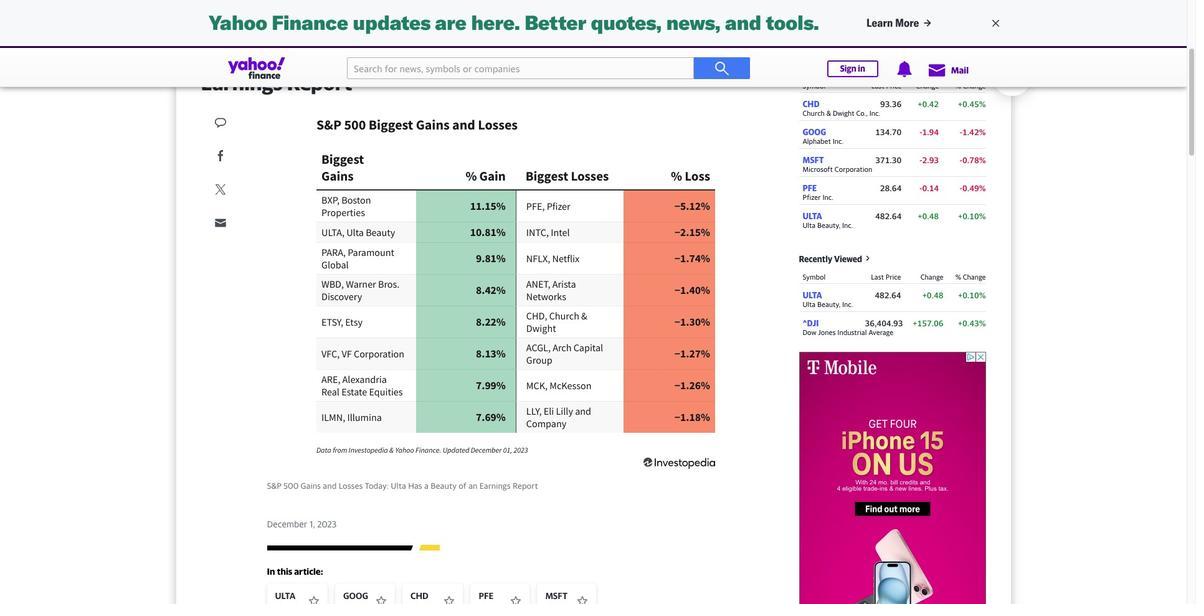 Task type: locate. For each thing, give the bounding box(es) containing it.
price down try the new yahoo finance image
[[886, 82, 902, 90]]

+0.42
[[918, 99, 939, 109]]

500 up 4,622.44
[[230, 11, 245, 21]]

sustainability link
[[811, 133, 877, 163]]

quote lookup text field up 93.36
[[821, 69, 973, 88]]

+2.86
[[581, 35, 599, 43]]

0 vertical spatial 36,404.93
[[336, 24, 375, 34]]

msft inside s&p 500 gains and losses today: ulta has a beauty of an earnings report article
[[545, 591, 568, 601]]

change
[[916, 82, 939, 90], [963, 82, 986, 90], [921, 273, 944, 281], [963, 273, 986, 281]]

recently viewed
[[799, 254, 862, 264]]

advertisement region
[[899, 9, 973, 47], [799, 352, 986, 604]]

1 add to watchlist image from the left
[[376, 596, 387, 604]]

nasdaqgs left real in the top of the page
[[255, 79, 290, 88]]

1 horizontal spatial today:
[[447, 46, 510, 70]]

36,404.93 right jones
[[865, 318, 903, 328]]

s&p up 4,622.44
[[213, 11, 228, 21]]

news link left finance link
[[104, 36, 124, 46]]

ulta link down 'pfizer' on the top of the page
[[803, 211, 822, 221]]

+0.10% down -0.49%
[[958, 211, 986, 221]]

last up 93.36
[[872, 82, 884, 90]]

1 +0.10% from the top
[[958, 211, 986, 221]]

2 vertical spatial ulta
[[275, 591, 296, 601]]

0 vertical spatial today:
[[447, 46, 510, 70]]

% change up +0.43% on the bottom right of the page
[[955, 273, 986, 281]]

dow inside ^dji dow jones industrial average
[[803, 328, 816, 336]]

% up +0.43% on the bottom right of the page
[[955, 273, 961, 281]]

goog
[[803, 127, 826, 137], [343, 591, 368, 601]]

nasdaqgs down the finance home
[[213, 79, 248, 88]]

0 horizontal spatial mail
[[68, 36, 84, 46]]

ulta for 1st ulta link from the bottom of the page
[[803, 290, 822, 300]]

report
[[287, 71, 352, 94], [513, 481, 538, 491]]

(+0.15%)
[[600, 35, 629, 43]]

1 vertical spatial +0.10%
[[958, 290, 986, 300]]

sign in
[[840, 64, 865, 74]]

- down -2.93
[[920, 183, 922, 193]]

1 last from the top
[[872, 82, 884, 90]]

tab list containing summary
[[213, 133, 973, 163]]

1 % from the top
[[955, 82, 961, 90]]

pfe for pfe pfizer inc.
[[803, 183, 817, 193]]

personal finance
[[706, 68, 771, 78]]

beauty, down entertainment
[[238, 65, 278, 79]]

2 est from the left
[[488, 117, 500, 126]]

news right follow
[[462, 68, 482, 78]]

1 vertical spatial +157.06
[[913, 318, 944, 328]]

1 vertical spatial today:
[[365, 481, 389, 491]]

crude oil 71.42 +0.19 (+0.27%)
[[704, 11, 751, 43]]

goog link
[[803, 127, 826, 137]]

ulta
[[514, 46, 554, 70], [213, 65, 236, 79], [803, 221, 816, 229], [803, 300, 816, 308], [391, 481, 406, 491]]

search
[[309, 36, 333, 46]]

0 horizontal spatial 36,404.93
[[336, 24, 375, 34]]

symbol down related
[[803, 82, 826, 90]]

0 horizontal spatial an
[[469, 481, 478, 491]]

alphabet
[[803, 137, 831, 145]]

1 last price from the top
[[872, 82, 902, 90]]

1 vertical spatial dow
[[803, 328, 816, 336]]

finance down the +18.07
[[213, 68, 243, 78]]

last down recently viewed link
[[871, 273, 884, 281]]

news left finance link
[[104, 36, 124, 46]]

personal
[[706, 68, 740, 78]]

goog alphabet inc.
[[803, 127, 844, 145]]

0 vertical spatial an
[[709, 46, 733, 70]]

500
[[230, 11, 245, 21], [243, 46, 282, 70], [284, 481, 299, 491]]

inc. right 'pfizer' on the top of the page
[[823, 193, 834, 201]]

ulta link up ^dji link
[[803, 290, 822, 300]]

gains
[[286, 46, 338, 70], [301, 481, 321, 491]]

finance home link
[[213, 60, 268, 83]]

2 % change from the top
[[955, 273, 986, 281]]

1 horizontal spatial and
[[342, 46, 378, 70]]

dow left jones
[[803, 328, 816, 336]]

- down -0.78%
[[960, 183, 963, 193]]

1 vertical spatial +0.48
[[923, 290, 944, 300]]

goog inside s&p 500 gains and losses today: ulta has a beauty of an earnings report article
[[343, 591, 368, 601]]

s&p inside s&p 500 gains and losses today: ulta has a beauty of an earnings report
[[201, 46, 239, 70]]

+0.10% up +0.43% on the bottom right of the page
[[958, 290, 986, 300]]

2 % from the top
[[955, 273, 961, 281]]

search link
[[309, 36, 333, 46]]

- down +0.42
[[920, 127, 922, 137]]

- up -0.49%
[[960, 155, 963, 165]]

500 down the (+0.39%)
[[243, 46, 282, 70]]

1.94
[[922, 127, 939, 137]]

482.64 inside the 482.64 at close:  04:00pm est
[[213, 92, 288, 119]]

chd inside "chd church & dwight co., inc. 93.36"
[[803, 99, 820, 109]]

% for +0.10%
[[955, 273, 961, 281]]

quote lookup text field up notifications image
[[799, 24, 986, 44]]

1 horizontal spatial pfe
[[803, 183, 817, 193]]

0 vertical spatial %
[[955, 82, 961, 90]]

Search for news, symbols or companies text field
[[347, 57, 694, 79]]

goog for goog alphabet inc.
[[803, 127, 826, 137]]

markets
[[411, 68, 443, 78]]

yahoo finance premium logo image
[[622, 68, 631, 78]]

hours:
[[432, 117, 454, 126]]

article:
[[294, 566, 323, 577]]

0 vertical spatial symbol
[[803, 82, 826, 90]]

oil
[[728, 11, 738, 21]]

1 ulta link from the top
[[803, 211, 822, 221]]

482.64 at close:  04:00pm est
[[213, 92, 289, 126]]

price up average
[[886, 273, 901, 281]]

1 horizontal spatial add to watchlist image
[[510, 596, 522, 604]]

% change up +0.45%
[[955, 82, 986, 90]]

0 vertical spatial goog
[[803, 127, 826, 137]]

1 vertical spatial price
[[886, 273, 901, 281]]

screeners link
[[650, 60, 688, 83]]

beauty
[[613, 46, 681, 70], [431, 481, 457, 491]]

s&p 500 gains and losses today: ulta has a beauty of an earnings report
[[201, 46, 733, 94], [267, 481, 538, 491]]

1 horizontal spatial beauty
[[613, 46, 681, 70]]

symbol for chd
[[803, 82, 826, 90]]

(+0.27%)
[[723, 35, 751, 43]]

2w
[[552, 73, 564, 83]]

ulta ulta beauty, inc. up ^dji link
[[803, 290, 853, 308]]

-2.93
[[920, 155, 939, 165]]

1 vertical spatial mail link
[[928, 59, 969, 81]]

last price down recently viewed link
[[871, 273, 901, 281]]

2 ulta ulta beauty, inc. from the top
[[803, 290, 853, 308]]

0 vertical spatial +0.48
[[918, 211, 939, 221]]

0 vertical spatial +157.06
[[336, 35, 362, 43]]

pfe inside pfe pfizer inc.
[[803, 183, 817, 193]]

+157.06 inside dow 30 36,404.93 +157.06 (+0.43%)
[[336, 35, 362, 43]]

0 vertical spatial quote lookup text field
[[799, 24, 986, 44]]

0 horizontal spatial +157.06
[[336, 35, 362, 43]]

plus
[[603, 68, 619, 78]]

inc. right co.,
[[870, 109, 880, 117]]

co.,
[[856, 109, 868, 117]]

1 add to watchlist image from the left
[[308, 596, 320, 604]]

0 horizontal spatial dow
[[336, 11, 352, 21]]

+157.06 down dow 30 link
[[336, 35, 362, 43]]

0 vertical spatial home
[[26, 36, 48, 46]]

-1.94
[[920, 127, 939, 137]]

2 +0.10% from the top
[[958, 290, 986, 300]]

9m
[[610, 73, 621, 83]]

nasdaqgs
[[213, 79, 248, 88], [255, 79, 290, 88]]

1 vertical spatial report
[[513, 481, 538, 491]]

est right the 04:00pm
[[277, 117, 289, 126]]

- down the finance home
[[250, 79, 253, 88]]

1 horizontal spatial mail
[[951, 65, 969, 75]]

ulta down 'pfizer' on the top of the page
[[803, 211, 822, 221]]

2 last from the top
[[871, 273, 884, 281]]

inc. inside ulta beauty, inc. (ulta) nasdaqgs - nasdaqgs real time price. currency in usd
[[280, 65, 300, 79]]

finance right personal
[[741, 68, 771, 78]]

0 vertical spatial s&p
[[213, 11, 228, 21]]

sports
[[192, 36, 216, 46]]

search image
[[966, 28, 978, 40], [954, 72, 966, 85]]

1 ulta ulta beauty, inc. from the top
[[803, 211, 853, 229]]

news link right follow
[[462, 60, 482, 83]]

0 vertical spatial has
[[558, 46, 594, 70]]

1 vertical spatial and
[[323, 481, 337, 491]]

2 last price from the top
[[871, 273, 901, 281]]

+157.06
[[336, 35, 362, 43], [913, 318, 944, 328]]

0 vertical spatial ulta link
[[803, 211, 822, 221]]

1 symbol from the top
[[803, 82, 826, 90]]

mail link right home link
[[68, 36, 84, 46]]

1 vertical spatial news
[[462, 68, 482, 78]]

1 vertical spatial %
[[955, 273, 961, 281]]

last price down try the new yahoo finance image
[[872, 82, 902, 90]]

1 vertical spatial in
[[379, 79, 385, 88]]

mail right home link
[[68, 36, 84, 46]]

inc. up viewed
[[842, 221, 853, 229]]

dow left 30
[[336, 11, 352, 21]]

2 add to watchlist image from the left
[[444, 596, 455, 604]]

add to watchlist image for ulta
[[308, 596, 320, 604]]

1 vertical spatial s&p
[[201, 46, 239, 70]]

2 horizontal spatial add to watchlist image
[[577, 596, 588, 604]]

s&p down the +18.07
[[201, 46, 239, 70]]

add to watchlist image
[[376, 596, 387, 604], [444, 596, 455, 604]]

related
[[799, 63, 828, 73]]

pfe inside s&p 500 gains and losses today: ulta has a beauty of an earnings report article
[[479, 591, 494, 601]]

ulta up ^dji link
[[803, 290, 822, 300]]

0 horizontal spatial goog
[[343, 591, 368, 601]]

chd inside s&p 500 gains and losses today: ulta has a beauty of an earnings report article
[[411, 591, 428, 601]]

s&p 500 4,622.44 +18.07 (+0.39%)
[[213, 11, 265, 43]]

0 vertical spatial +0.10%
[[958, 211, 986, 221]]

+157.06 left +0.43% on the bottom right of the page
[[913, 318, 944, 328]]

0 horizontal spatial and
[[323, 481, 337, 491]]

482.64 up average
[[875, 290, 901, 300]]

beauty, down 'pfizer' on the top of the page
[[817, 221, 841, 229]]

ulta ulta beauty, inc. down 'pfizer' on the top of the page
[[803, 211, 853, 229]]

1 vertical spatial home
[[245, 68, 268, 78]]

s&p inside 's&p 500 4,622.44 +18.07 (+0.39%)'
[[213, 11, 228, 21]]

482.64 down 28.64 on the right top of page
[[875, 211, 902, 221]]

last
[[872, 82, 884, 90], [871, 273, 884, 281]]

1 horizontal spatial a
[[598, 46, 609, 70]]

0 horizontal spatial msft
[[545, 591, 568, 601]]

1 vertical spatial msft
[[545, 591, 568, 601]]

sports link
[[192, 36, 216, 46]]

visitors trend
[[500, 74, 547, 83]]

0 vertical spatial news
[[104, 36, 124, 46]]

quotes
[[830, 63, 858, 73]]

add to watchlist image
[[308, 596, 320, 604], [510, 596, 522, 604], [577, 596, 588, 604]]

price for 482.64
[[886, 273, 901, 281]]

finance left plus
[[571, 68, 601, 78]]

1 horizontal spatial in
[[858, 64, 865, 74]]

has
[[558, 46, 594, 70], [408, 481, 422, 491]]

500 up december
[[284, 481, 299, 491]]

ulta ulta beauty, inc.
[[803, 211, 853, 229], [803, 290, 853, 308]]

- up -0.14
[[920, 155, 922, 165]]

1 vertical spatial a
[[424, 481, 429, 491]]

0 vertical spatial last price
[[872, 82, 902, 90]]

04:00pm
[[244, 117, 275, 126]]

symbol
[[803, 82, 826, 90], [803, 273, 826, 281]]

close:
[[223, 117, 242, 126]]

1 horizontal spatial news link
[[462, 60, 482, 83]]

482.64 down the finance home
[[213, 92, 288, 119]]

1 vertical spatial 482.64
[[875, 211, 902, 221]]

quote lookup text field for bottom search image
[[821, 69, 973, 88]]

beauty, for second ulta link from the bottom
[[817, 221, 841, 229]]

1 vertical spatial last
[[871, 273, 884, 281]]

- down +0.45%
[[960, 127, 963, 137]]

an
[[709, 46, 733, 70], [469, 481, 478, 491]]

a
[[598, 46, 609, 70], [424, 481, 429, 491]]

videos link
[[501, 60, 527, 83]]

in inside ulta beauty, inc. (ulta) nasdaqgs - nasdaqgs real time price. currency in usd
[[379, 79, 385, 88]]

1 horizontal spatial of
[[685, 46, 705, 70]]

fewer ads, better charts, more tools image
[[201, 0, 986, 46]]

1 vertical spatial ulta link
[[803, 290, 822, 300]]

1 vertical spatial quote lookup text field
[[821, 69, 973, 88]]

dwight
[[833, 109, 855, 117]]

more... link
[[398, 36, 423, 46]]

insights
[[310, 142, 339, 152]]

mail link up +0.42
[[928, 59, 969, 81]]

sustainability
[[819, 142, 870, 152]]

msft inside msft microsoft corporation 371.30
[[803, 155, 824, 165]]

-0.49%
[[960, 183, 986, 193]]

3 add to watchlist image from the left
[[577, 596, 588, 604]]

entertainment link
[[236, 36, 289, 46]]

tab list
[[213, 133, 973, 163]]

0 vertical spatial dow
[[336, 11, 352, 21]]

0 horizontal spatial news link
[[104, 36, 124, 46]]

pfe
[[803, 183, 817, 193], [479, 591, 494, 601]]

0 vertical spatial gains
[[286, 46, 338, 70]]

watchlists link
[[286, 60, 326, 83]]

1 vertical spatial losses
[[339, 481, 363, 491]]

in right sign
[[858, 64, 865, 74]]

company insights
[[273, 142, 339, 152]]

0 vertical spatial price
[[886, 82, 902, 90]]

1 horizontal spatial report
[[513, 481, 538, 491]]

0 horizontal spatial add to watchlist image
[[376, 596, 387, 604]]

mail link
[[68, 36, 84, 46], [928, 59, 969, 81]]

goog inside goog alphabet inc.
[[803, 127, 826, 137]]

currency
[[347, 79, 377, 88]]

1 % change from the top
[[955, 82, 986, 90]]

add to watchlist image for goog
[[376, 596, 387, 604]]

1 horizontal spatial losses
[[382, 46, 443, 70]]

0 vertical spatial beauty,
[[238, 65, 278, 79]]

- for -0.78%
[[960, 155, 963, 165]]

this
[[277, 566, 292, 577]]

1 horizontal spatial +157.06
[[913, 318, 944, 328]]

my
[[345, 68, 357, 78]]

0 horizontal spatial mail link
[[68, 36, 84, 46]]

finance
[[144, 36, 172, 46], [213, 68, 243, 78], [571, 68, 601, 78], [741, 68, 771, 78]]

notifications image
[[896, 61, 913, 77]]

inc. left time
[[280, 65, 300, 79]]

december 1, 2023
[[267, 519, 337, 530]]

sign
[[840, 64, 856, 74]]

1 est from the left
[[277, 117, 289, 126]]

0 horizontal spatial beauty
[[431, 481, 457, 491]]

investopedia image
[[201, 25, 263, 39]]

ulta
[[803, 211, 822, 221], [803, 290, 822, 300], [275, 591, 296, 601]]

0 horizontal spatial losses
[[339, 481, 363, 491]]

last price for 93.36
[[872, 82, 902, 90]]

1 vertical spatial 500
[[243, 46, 282, 70]]

s&p up december
[[267, 481, 282, 491]]

2 symbol from the top
[[803, 273, 826, 281]]

last price for 482.64
[[871, 273, 901, 281]]

in left usd
[[379, 79, 385, 88]]

beauty, up ^dji link
[[817, 300, 841, 308]]

at
[[213, 117, 221, 126]]

36,404.93 down 30
[[336, 24, 375, 34]]

recently viewed link
[[799, 252, 873, 265]]

1 vertical spatial beauty,
[[817, 221, 841, 229]]

dow 30 link
[[336, 11, 364, 21]]

mail up +0.45%
[[951, 65, 969, 75]]

msft for msft
[[545, 591, 568, 601]]

0 vertical spatial % change
[[955, 82, 986, 90]]

est right the "04:29pm"
[[488, 117, 500, 126]]

chd link
[[803, 99, 820, 109]]

0 horizontal spatial nasdaqgs
[[213, 79, 248, 88]]

1 horizontal spatial chd
[[803, 99, 820, 109]]

2 add to watchlist image from the left
[[510, 596, 522, 604]]

ulta down this
[[275, 591, 296, 601]]

500 inside 's&p 500 4,622.44 +18.07 (+0.39%)'
[[230, 11, 245, 21]]

0 horizontal spatial today:
[[365, 481, 389, 491]]

1 horizontal spatial nasdaqgs
[[255, 79, 290, 88]]

1 vertical spatial an
[[469, 481, 478, 491]]

% up +0.45%
[[955, 82, 961, 90]]

1 vertical spatial symbol
[[803, 273, 826, 281]]

crude
[[704, 11, 726, 21]]

+0.19
[[704, 35, 722, 43]]

1 horizontal spatial msft
[[803, 155, 824, 165]]

symbol down recently
[[803, 273, 826, 281]]

(+0.43%)
[[364, 35, 392, 43]]

Quote Lookup text field
[[799, 24, 986, 44], [821, 69, 973, 88]]

0 vertical spatial pfe
[[803, 183, 817, 193]]

0 vertical spatial ulta
[[803, 211, 822, 221]]

msft for msft microsoft corporation 371.30
[[803, 155, 824, 165]]

0 horizontal spatial chd
[[411, 591, 428, 601]]

2 vertical spatial 482.64
[[875, 290, 901, 300]]

inc. inside pfe pfizer inc.
[[823, 193, 834, 201]]

^dji dow jones industrial average
[[803, 318, 894, 336]]

1 horizontal spatial goog
[[803, 127, 826, 137]]

inc. right alphabet
[[833, 137, 844, 145]]

+0.48 for 1st ulta link from the bottom of the page
[[923, 290, 944, 300]]

-
[[250, 79, 253, 88], [920, 127, 922, 137], [960, 127, 963, 137], [920, 155, 922, 165], [960, 155, 963, 165], [920, 183, 922, 193], [960, 183, 963, 193]]

0 horizontal spatial report
[[287, 71, 352, 94]]

0 vertical spatial in
[[858, 64, 865, 74]]



Task type: vqa. For each thing, say whether or not it's contained in the screenshot.


Task type: describe. For each thing, give the bounding box(es) containing it.
1 horizontal spatial earnings
[[480, 481, 511, 491]]

- inside ulta beauty, inc. (ulta) nasdaqgs - nasdaqgs real time price. currency in usd
[[250, 79, 253, 88]]

10w
[[579, 73, 595, 83]]

1 vertical spatial news link
[[462, 60, 482, 83]]

134.70
[[875, 127, 902, 137]]

beauty, inside ulta beauty, inc. (ulta) nasdaqgs - nasdaqgs real time price. currency in usd
[[238, 65, 278, 79]]

add to watchlist image for msft
[[577, 596, 588, 604]]

my portfolio
[[345, 68, 393, 78]]

0 vertical spatial losses
[[382, 46, 443, 70]]

- for -0.14
[[920, 183, 922, 193]]

goog for goog
[[343, 591, 368, 601]]

04:29pm
[[455, 117, 486, 126]]

price.
[[326, 79, 345, 88]]

0.14
[[922, 183, 939, 193]]

0 horizontal spatial news
[[104, 36, 124, 46]]

my portfolio link
[[345, 60, 393, 83]]

in inside sign in link
[[858, 64, 865, 74]]

msft link
[[803, 155, 824, 165]]

home link
[[9, 35, 48, 46]]

yahoo finance plus
[[546, 68, 619, 78]]

mobile link
[[353, 36, 378, 46]]

- for -2.93
[[920, 155, 922, 165]]

a inside s&p 500 gains and losses today: ulta has a beauty of an earnings report
[[598, 46, 609, 70]]

-0.78%
[[960, 155, 986, 165]]

0 vertical spatial report
[[287, 71, 352, 94]]

sign in link
[[827, 60, 878, 77]]

0 vertical spatial advertisement region
[[899, 9, 973, 47]]

2 vertical spatial 500
[[284, 481, 299, 491]]

+0.43%
[[958, 318, 986, 328]]

est inside the 482.64 at close:  04:00pm est
[[277, 117, 289, 126]]

msft microsoft corporation 371.30
[[803, 155, 902, 173]]

&
[[827, 109, 831, 117]]

4,622.44
[[213, 24, 247, 34]]

1 vertical spatial gains
[[301, 481, 321, 491]]

ulta ulta beauty, inc. for second ulta link from the bottom
[[803, 211, 853, 229]]

1 vertical spatial search image
[[954, 72, 966, 85]]

portfolio
[[358, 68, 393, 78]]

related quotes
[[799, 63, 858, 73]]

holders link
[[767, 133, 811, 163]]

2 ulta link from the top
[[803, 290, 822, 300]]

1 horizontal spatial 36,404.93
[[865, 318, 903, 328]]

ulta beauty, inc. (ulta) nasdaqgs - nasdaqgs real time price. currency in usd
[[213, 65, 402, 88]]

last for 482.64
[[871, 273, 884, 281]]

today: inside s&p 500 gains and losses today: ulta has a beauty of an earnings report
[[447, 46, 510, 70]]

71.42
[[704, 24, 725, 34]]

0 vertical spatial search image
[[966, 28, 978, 40]]

2023
[[317, 519, 337, 530]]

0 vertical spatial mail
[[68, 36, 84, 46]]

s&p 500 gains and losses today: ulta has a beauty of an earnings report article
[[201, 24, 777, 604]]

videos
[[501, 68, 527, 78]]

pfe pfizer inc.
[[803, 183, 834, 201]]

^dji link
[[803, 318, 819, 328]]

dow 30 36,404.93 +157.06 (+0.43%)
[[336, 11, 392, 43]]

+0.48 for second ulta link from the bottom
[[918, 211, 939, 221]]

in
[[267, 566, 275, 577]]

yahoo finance plus link
[[546, 60, 631, 86]]

1 vertical spatial advertisement region
[[799, 352, 986, 604]]

follow
[[431, 73, 457, 84]]

quote lookup text field for topmost search image
[[799, 24, 986, 44]]

screeners
[[650, 68, 688, 78]]

russell 2000 link
[[581, 11, 629, 21]]

0 vertical spatial s&p 500 gains and losses today: ulta has a beauty of an earnings report
[[201, 46, 733, 94]]

482.64 for 1st ulta link from the bottom of the page
[[875, 290, 901, 300]]

company insights link
[[265, 133, 360, 163]]

follow button
[[408, 69, 470, 88]]

personal finance link
[[706, 60, 771, 83]]

holders
[[774, 142, 804, 152]]

ulta inside ulta beauty, inc. (ulta) nasdaqgs - nasdaqgs real time price. currency in usd
[[213, 65, 236, 79]]

+18.07
[[213, 35, 236, 43]]

+0.45%
[[958, 99, 986, 109]]

russell
[[581, 11, 607, 21]]

1,883.68
[[581, 24, 615, 34]]

try the new yahoo finance image
[[827, 63, 969, 81]]

previous image
[[820, 19, 839, 37]]

- for -1.94
[[920, 127, 922, 137]]

1 vertical spatial mail
[[951, 65, 969, 75]]

markets link
[[411, 60, 443, 83]]

0 vertical spatial and
[[342, 46, 378, 70]]

watchlists
[[286, 68, 326, 78]]

corporation
[[835, 165, 872, 173]]

0 horizontal spatial a
[[424, 481, 429, 491]]

% change for +0.10%
[[955, 273, 986, 281]]

december
[[267, 519, 307, 530]]

36,404.93 inside dow 30 36,404.93 +157.06 (+0.43%)
[[336, 24, 375, 34]]

2 nasdaqgs from the left
[[255, 79, 290, 88]]

has inside s&p 500 gains and losses today: ulta has a beauty of an earnings report
[[558, 46, 594, 70]]

0 vertical spatial beauty
[[613, 46, 681, 70]]

-1.42%
[[960, 127, 986, 137]]

chd for chd church & dwight co., inc. 93.36
[[803, 99, 820, 109]]

search image
[[715, 61, 730, 76]]

^dji
[[803, 318, 819, 328]]

finance left sports link
[[144, 36, 172, 46]]

add to watchlist image for chd
[[444, 596, 455, 604]]

add to watchlist image for pfe
[[510, 596, 522, 604]]

s&p 500 link
[[213, 11, 245, 21]]

1,
[[310, 519, 315, 530]]

0.49%
[[963, 183, 986, 193]]

0 horizontal spatial has
[[408, 481, 422, 491]]

chd church & dwight co., inc. 93.36
[[803, 99, 902, 117]]

1 vertical spatial beauty
[[431, 481, 457, 491]]

entertainment
[[236, 36, 289, 46]]

inc. up ^dji dow jones industrial average
[[842, 300, 853, 308]]

ulta ulta beauty, inc. for 1st ulta link from the bottom of the page
[[803, 290, 853, 308]]

1 nasdaqgs from the left
[[213, 79, 248, 88]]

% change for +0.45%
[[955, 82, 986, 90]]

inc. inside "chd church & dwight co., inc. 93.36"
[[870, 109, 880, 117]]

crude oil link
[[704, 11, 738, 21]]

ulta for second ulta link from the bottom
[[803, 211, 822, 221]]

- for -0.49%
[[960, 183, 963, 193]]

371.30
[[876, 155, 902, 165]]

microsoft
[[803, 165, 833, 173]]

symbol for ulta
[[803, 273, 826, 281]]

ulta inside s&p 500 gains and losses today: ulta has a beauty of an earnings report article
[[275, 591, 296, 601]]

pfe for pfe
[[479, 591, 494, 601]]

trend
[[528, 74, 547, 83]]

482.64 for second ulta link from the bottom
[[875, 211, 902, 221]]

recently
[[799, 254, 833, 264]]

0 vertical spatial news link
[[104, 36, 124, 46]]

2000
[[609, 11, 629, 21]]

- for -1.42%
[[960, 127, 963, 137]]

church
[[803, 109, 825, 117]]

2 vertical spatial s&p
[[267, 481, 282, 491]]

chd for chd
[[411, 591, 428, 601]]

0 vertical spatial mail link
[[68, 36, 84, 46]]

last for 93.36
[[872, 82, 884, 90]]

company
[[273, 142, 308, 152]]

summary link
[[213, 133, 265, 163]]

1 vertical spatial s&p 500 gains and losses today: ulta has a beauty of an earnings report
[[267, 481, 538, 491]]

0 horizontal spatial of
[[459, 481, 467, 491]]

% for +0.45%
[[955, 82, 961, 90]]

in this article:
[[267, 566, 323, 577]]

dow inside dow 30 36,404.93 +157.06 (+0.43%)
[[336, 11, 352, 21]]

(ulta)
[[302, 65, 337, 79]]

0 vertical spatial earnings
[[201, 71, 283, 94]]

inc. inside goog alphabet inc.
[[833, 137, 844, 145]]

price for 93.36
[[886, 82, 902, 90]]

nasdaq link
[[458, 11, 487, 21]]

industrial
[[838, 328, 867, 336]]

russell 2000 1,883.68 +2.86 (+0.15%)
[[581, 11, 629, 43]]

visitors
[[500, 74, 526, 83]]

beauty, for 1st ulta link from the bottom of the page
[[817, 300, 841, 308]]

-0.14
[[920, 183, 939, 193]]

summary
[[221, 142, 258, 152]]



